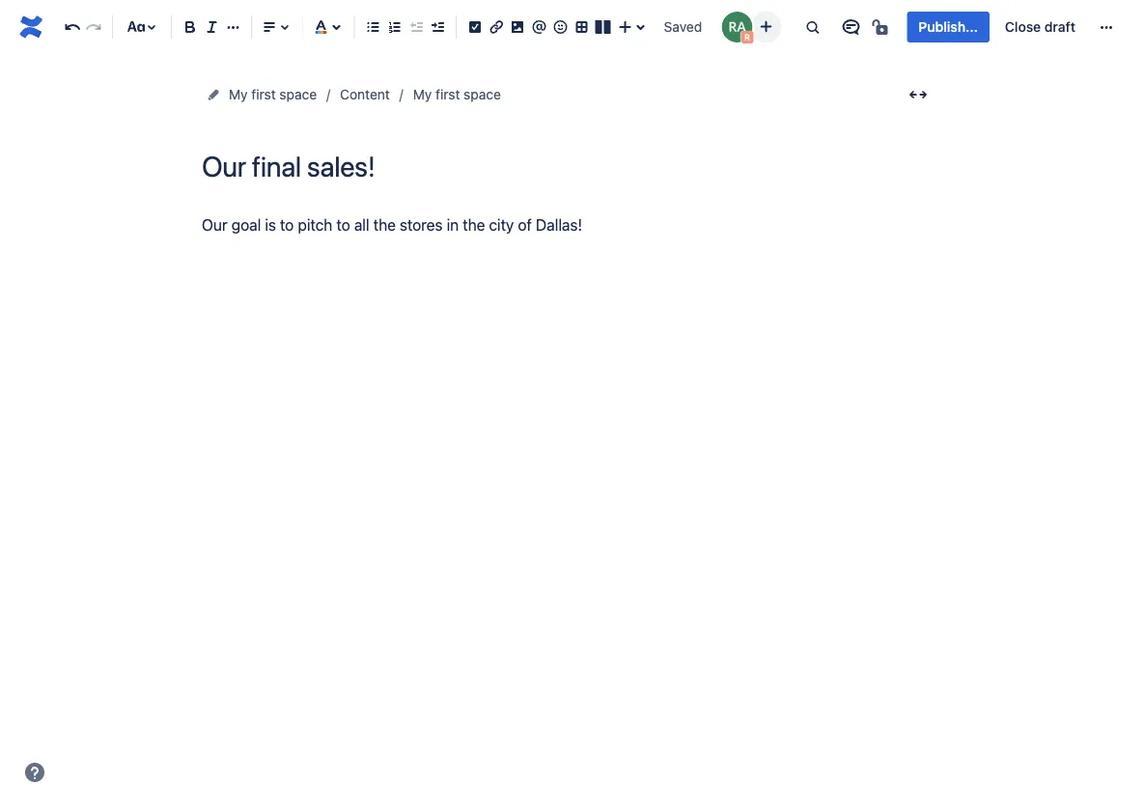 Task type: locate. For each thing, give the bounding box(es) containing it.
my right move this page image
[[229, 86, 248, 102]]

confluence image
[[15, 12, 46, 43]]

bold ⌘b image
[[179, 15, 202, 39]]

1 horizontal spatial space
[[464, 86, 501, 102]]

find and replace image
[[801, 15, 824, 39]]

my for second my first space "link" from the left
[[413, 86, 432, 102]]

close draft button
[[994, 12, 1088, 43]]

my first space link
[[229, 83, 317, 106], [413, 83, 501, 106]]

my right content
[[413, 86, 432, 102]]

2 the from the left
[[463, 215, 485, 234]]

space for second my first space "link" from the left
[[464, 86, 501, 102]]

2 space from the left
[[464, 86, 501, 102]]

text styles image
[[124, 15, 148, 39]]

1 my from the left
[[229, 86, 248, 102]]

to right is
[[280, 215, 294, 234]]

1 horizontal spatial my first space
[[413, 86, 501, 102]]

to left the all
[[336, 215, 350, 234]]

my for first my first space "link" from the left
[[229, 86, 248, 102]]

1 horizontal spatial my first space link
[[413, 83, 501, 106]]

my first space link down action item "image"
[[413, 83, 501, 106]]

1 horizontal spatial first
[[436, 86, 460, 102]]

of
[[518, 215, 532, 234]]

the right in
[[463, 215, 485, 234]]

2 my first space from the left
[[413, 86, 501, 102]]

first right move this page image
[[251, 86, 276, 102]]

first down indent tab icon
[[436, 86, 460, 102]]

0 horizontal spatial space
[[280, 86, 317, 102]]

my
[[229, 86, 248, 102], [413, 86, 432, 102]]

italic ⌘i image
[[200, 15, 224, 39]]

0 horizontal spatial to
[[280, 215, 294, 234]]

more image
[[1095, 15, 1119, 39]]

in
[[447, 215, 459, 234]]

my first space
[[229, 86, 317, 102], [413, 86, 501, 102]]

layouts image
[[592, 15, 615, 39]]

0 horizontal spatial first
[[251, 86, 276, 102]]

my first space for first my first space "link" from the left
[[229, 86, 317, 102]]

the
[[374, 215, 396, 234], [463, 215, 485, 234]]

outdent ⇧tab image
[[405, 15, 428, 39]]

all
[[354, 215, 370, 234]]

my first space link right move this page image
[[229, 83, 317, 106]]

stores
[[400, 215, 443, 234]]

pitch
[[298, 215, 333, 234]]

1 horizontal spatial the
[[463, 215, 485, 234]]

2 my first space link from the left
[[413, 83, 501, 106]]

confluence image
[[15, 12, 46, 43]]

0 horizontal spatial my first space
[[229, 86, 317, 102]]

content link
[[340, 83, 390, 106]]

ruby anderson image
[[722, 12, 753, 43]]

draft
[[1045, 19, 1076, 35]]

2 first from the left
[[436, 86, 460, 102]]

1 space from the left
[[280, 86, 317, 102]]

no restrictions image
[[871, 15, 894, 39]]

1 the from the left
[[374, 215, 396, 234]]

my first space right move this page image
[[229, 86, 317, 102]]

1 first from the left
[[251, 86, 276, 102]]

space down action item "image"
[[464, 86, 501, 102]]

space left content
[[280, 86, 317, 102]]

invite to edit image
[[755, 15, 778, 38]]

Main content area, start typing to enter text. text field
[[202, 212, 936, 238]]

close draft
[[1005, 19, 1076, 35]]

to
[[280, 215, 294, 234], [336, 215, 350, 234]]

space
[[280, 86, 317, 102], [464, 86, 501, 102]]

the right the all
[[374, 215, 396, 234]]

0 horizontal spatial my
[[229, 86, 248, 102]]

2 my from the left
[[413, 86, 432, 102]]

0 horizontal spatial my first space link
[[229, 83, 317, 106]]

1 horizontal spatial to
[[336, 215, 350, 234]]

0 horizontal spatial the
[[374, 215, 396, 234]]

redo ⌘⇧z image
[[82, 15, 105, 39]]

mention image
[[528, 15, 551, 39]]

1 my first space from the left
[[229, 86, 317, 102]]

my first space down action item "image"
[[413, 86, 501, 102]]

first
[[251, 86, 276, 102], [436, 86, 460, 102]]

1 horizontal spatial my
[[413, 86, 432, 102]]



Task type: vqa. For each thing, say whether or not it's contained in the screenshot.
the right The
yes



Task type: describe. For each thing, give the bounding box(es) containing it.
undo ⌘z image
[[61, 15, 84, 39]]

1 to from the left
[[280, 215, 294, 234]]

1 my first space link from the left
[[229, 83, 317, 106]]

action item image
[[464, 15, 487, 39]]

emoji image
[[549, 15, 572, 39]]

city
[[489, 215, 514, 234]]

link image
[[485, 15, 508, 39]]

indent tab image
[[426, 15, 449, 39]]

more formatting image
[[222, 15, 245, 39]]

space for first my first space "link" from the left
[[280, 86, 317, 102]]

publish...
[[919, 19, 978, 35]]

numbered list ⌘⇧7 image
[[383, 15, 406, 39]]

our goal is to pitch to all the stores in the city of dallas!
[[202, 215, 582, 234]]

table image
[[570, 15, 593, 39]]

content
[[340, 86, 390, 102]]

dallas!
[[536, 215, 582, 234]]

saved
[[664, 19, 702, 35]]

is
[[265, 215, 276, 234]]

my first space for second my first space "link" from the left
[[413, 86, 501, 102]]

bullet list ⌘⇧8 image
[[362, 15, 385, 39]]

goal
[[232, 215, 261, 234]]

2 to from the left
[[336, 215, 350, 234]]

add image, video, or file image
[[506, 15, 530, 39]]

make page full-width image
[[907, 83, 930, 106]]

help image
[[23, 761, 46, 784]]

publish... button
[[907, 12, 990, 43]]

close
[[1005, 19, 1041, 35]]

our
[[202, 215, 228, 234]]

comment icon image
[[840, 15, 863, 39]]

align left image
[[258, 15, 281, 39]]

Give this page a title text field
[[202, 151, 936, 183]]

move this page image
[[206, 87, 221, 102]]



